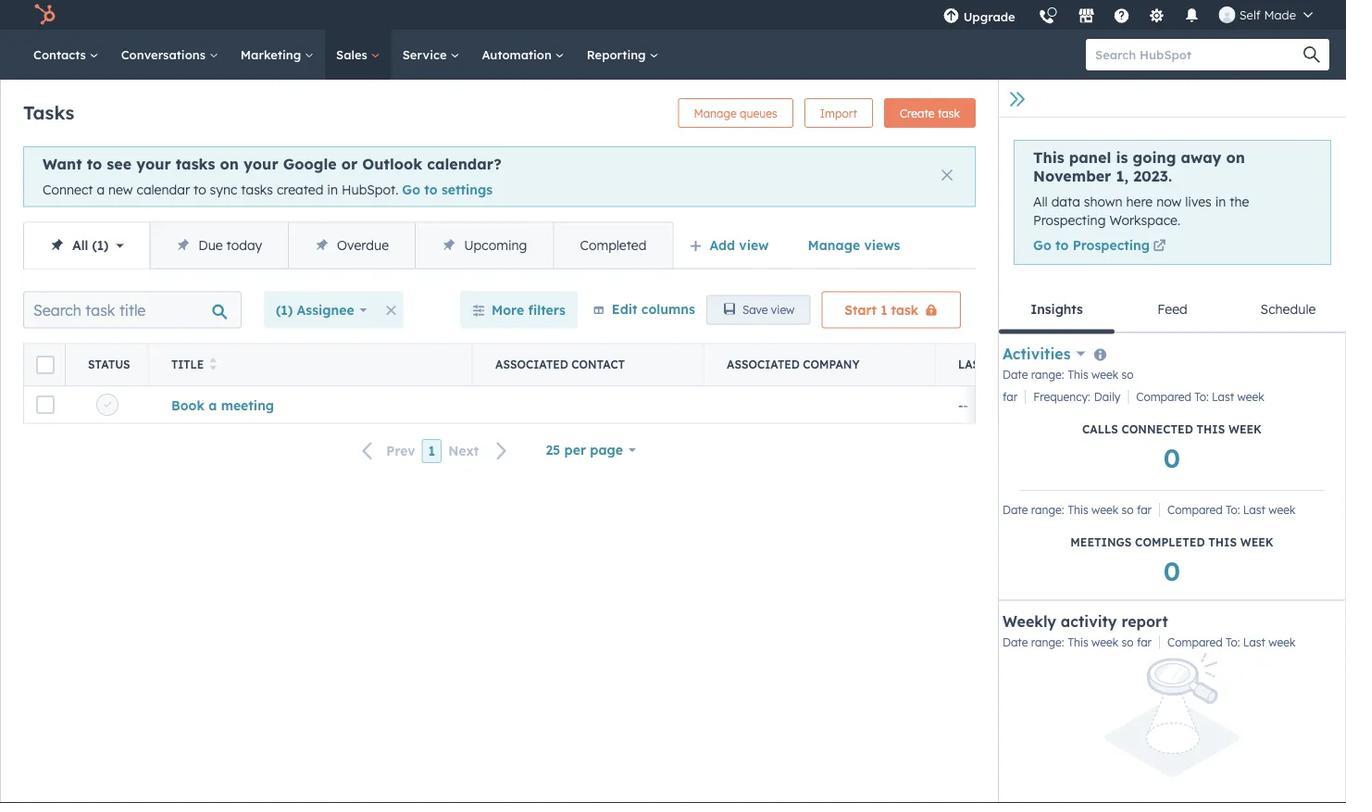 Task type: describe. For each thing, give the bounding box(es) containing it.
1 - from the left
[[959, 396, 964, 413]]

to left settings
[[425, 182, 438, 198]]

associated contact column header
[[473, 344, 705, 385]]

reporting link
[[576, 30, 670, 80]]

created
[[277, 182, 324, 198]]

today
[[227, 237, 262, 253]]

more
[[492, 302, 524, 318]]

want to see your tasks on your google or outlook calendar? alert
[[23, 146, 976, 207]]

meetings completed this week element
[[1003, 498, 1342, 595]]

hubspot image
[[33, 4, 56, 26]]

contacted
[[990, 357, 1059, 371]]

pagination navigation
[[351, 439, 519, 463]]

title
[[171, 357, 204, 371]]

weekly
[[1003, 612, 1057, 631]]

Search HubSpot search field
[[1087, 39, 1313, 70]]

(
[[92, 237, 97, 253]]

schedule
[[1261, 301, 1317, 317]]

task inside banner
[[938, 106, 961, 120]]

notifications image
[[1184, 8, 1201, 25]]

manage for manage views
[[808, 237, 861, 253]]

3 range: from the top
[[1032, 635, 1065, 649]]

page
[[590, 441, 623, 458]]

or
[[342, 155, 358, 173]]

insights
[[1031, 301, 1084, 317]]

panel
[[1070, 148, 1112, 167]]

start 1 task
[[845, 302, 919, 318]]

compared to: last week inside calls connected this week element
[[1137, 390, 1265, 404]]

here
[[1127, 194, 1153, 210]]

calling icon button
[[1032, 2, 1063, 29]]

workspace.
[[1110, 212, 1181, 228]]

tasks
[[23, 101, 74, 124]]

made
[[1265, 7, 1297, 22]]

associated company column header
[[705, 344, 936, 385]]

queues
[[740, 106, 778, 120]]

go to settings link
[[402, 182, 493, 198]]

settings image
[[1149, 8, 1166, 25]]

associated contact
[[496, 357, 625, 371]]

0 button for calls connected this week element
[[1164, 440, 1181, 475]]

1 horizontal spatial a
[[209, 396, 217, 413]]

so inside this week so far
[[1122, 368, 1134, 381]]

overdue
[[337, 237, 389, 253]]

see
[[107, 155, 132, 173]]

away
[[1182, 148, 1222, 167]]

to: inside meetings completed this week element
[[1227, 503, 1241, 517]]

want
[[43, 155, 82, 173]]

daily
[[1095, 390, 1121, 404]]

this inside this panel is going away on november 1, 2023.
[[1034, 148, 1065, 167]]

save view
[[743, 303, 795, 317]]

1,
[[1117, 167, 1129, 185]]

next button
[[442, 439, 519, 463]]

service
[[403, 47, 451, 62]]

week inside this week so far
[[1092, 368, 1119, 381]]

search button
[[1295, 39, 1330, 70]]

automation
[[482, 47, 556, 62]]

)
[[104, 237, 109, 253]]

november
[[1034, 167, 1112, 185]]

associated for associated company
[[727, 357, 800, 371]]

manage queues link
[[678, 98, 794, 128]]

far inside this week so far
[[1003, 390, 1018, 404]]

company
[[803, 357, 860, 371]]

search image
[[1304, 46, 1321, 63]]

all ( 1 )
[[72, 237, 109, 253]]

book a meeting
[[171, 396, 274, 413]]

upcoming
[[464, 237, 527, 253]]

ruby anderson image
[[1220, 6, 1236, 23]]

date inside meetings completed this week element
[[1003, 503, 1029, 517]]

frequency:
[[1034, 390, 1091, 404]]

completed
[[580, 237, 647, 253]]

press to sort. image
[[210, 357, 217, 370]]

1 vertical spatial prospecting
[[1073, 237, 1150, 254]]

save view button
[[707, 295, 811, 325]]

this week so far
[[1003, 368, 1134, 404]]

(1) assignee button
[[264, 291, 379, 328]]

help button
[[1107, 0, 1138, 30]]

upgrade
[[964, 9, 1016, 24]]

self made
[[1240, 7, 1297, 22]]

menu containing self made
[[932, 0, 1325, 37]]

contacts
[[33, 47, 90, 62]]

associated company
[[727, 357, 860, 371]]

activity
[[1061, 612, 1118, 631]]

create
[[900, 106, 935, 120]]

start 1 task button
[[822, 291, 962, 328]]

last inside calls connected this week element
[[1213, 390, 1235, 404]]

2 date range: this week so far from the top
[[1003, 635, 1152, 649]]

prospecting inside all data shown here now lives in the prospecting workspace.
[[1034, 212, 1106, 228]]

feed
[[1158, 301, 1188, 317]]

frequency: daily
[[1034, 390, 1121, 404]]

compared inside meetings completed this week element
[[1168, 503, 1223, 517]]

tasks banner
[[23, 93, 976, 128]]

the
[[1230, 194, 1250, 210]]

go to prospecting
[[1034, 237, 1150, 254]]

more filters link
[[460, 291, 578, 328]]

filters
[[528, 302, 566, 318]]

2 vertical spatial to:
[[1227, 635, 1241, 649]]

settings
[[442, 182, 493, 198]]

to left sync at the top
[[194, 182, 206, 198]]

compared inside calls connected this week element
[[1137, 390, 1192, 404]]

1 vertical spatial go
[[1034, 237, 1052, 254]]

sync
[[210, 182, 238, 198]]

now
[[1157, 194, 1182, 210]]

save
[[743, 303, 768, 317]]

date range:
[[1003, 368, 1065, 381]]

more filters
[[492, 302, 566, 318]]

2 vertical spatial far
[[1137, 635, 1152, 649]]

calendar?
[[427, 155, 502, 173]]

last contacted
[[959, 357, 1059, 371]]

create task link
[[885, 98, 976, 128]]

navigation containing all
[[23, 222, 674, 269]]

weekly activity report
[[1003, 612, 1169, 631]]

1 inside navigation
[[97, 237, 104, 253]]



Task type: vqa. For each thing, say whether or not it's contained in the screenshot.
the This in This panel is going away on November 1, 2023.
yes



Task type: locate. For each thing, give the bounding box(es) containing it.
report
[[1122, 612, 1169, 631]]

0 vertical spatial tasks
[[176, 155, 215, 173]]

0 vertical spatial range:
[[1032, 368, 1065, 381]]

start
[[845, 302, 877, 318]]

1 vertical spatial to:
[[1227, 503, 1241, 517]]

2023.
[[1134, 167, 1173, 185]]

far inside meetings completed this week element
[[1137, 503, 1152, 517]]

status
[[88, 357, 130, 371]]

range:
[[1032, 368, 1065, 381], [1032, 503, 1065, 517], [1032, 635, 1065, 649]]

on up sync at the top
[[220, 155, 239, 173]]

manage queues
[[694, 106, 778, 120]]

lives
[[1186, 194, 1212, 210]]

1 horizontal spatial tasks
[[241, 182, 273, 198]]

close image
[[942, 170, 953, 181]]

1 so from the top
[[1122, 368, 1134, 381]]

1 vertical spatial compared
[[1168, 503, 1223, 517]]

to left see at left
[[87, 155, 102, 173]]

in right created
[[327, 182, 338, 198]]

0 horizontal spatial your
[[136, 155, 171, 173]]

range: inside meetings completed this week element
[[1032, 503, 1065, 517]]

1 your from the left
[[136, 155, 171, 173]]

due today
[[198, 237, 262, 253]]

go inside want to see your tasks on your google or outlook calendar? connect a new calendar to sync tasks created in hubspot. go to settings
[[402, 182, 421, 198]]

0 button
[[1164, 440, 1181, 475], [1164, 553, 1181, 588]]

1 date from the top
[[1003, 368, 1029, 381]]

connect
[[43, 182, 93, 198]]

1 vertical spatial 0
[[1164, 554, 1181, 587]]

prospecting down workspace.
[[1073, 237, 1150, 254]]

-
[[959, 396, 964, 413], [964, 396, 969, 413]]

a right book
[[209, 396, 217, 413]]

associated down more filters
[[496, 357, 569, 371]]

new
[[108, 182, 133, 198]]

tab list containing insights
[[999, 287, 1347, 334]]

tab list
[[999, 287, 1347, 334]]

0 vertical spatial 1
[[97, 237, 104, 253]]

0 vertical spatial to:
[[1195, 390, 1209, 404]]

marketplaces button
[[1068, 0, 1107, 30]]

on for away
[[1227, 148, 1246, 167]]

1 horizontal spatial 1
[[429, 443, 436, 459]]

your up "calendar"
[[136, 155, 171, 173]]

1 0 from the top
[[1164, 441, 1181, 474]]

all for all ( 1 )
[[72, 237, 88, 253]]

25 per page
[[546, 441, 623, 458]]

1 inside pagination navigation
[[429, 443, 436, 459]]

(1)
[[276, 302, 293, 318]]

link opens in a new window image
[[1154, 238, 1167, 256]]

status column header
[[66, 344, 149, 385]]

associated inside column header
[[496, 357, 569, 371]]

view for add view
[[739, 237, 769, 253]]

2 vertical spatial date
[[1003, 635, 1029, 649]]

0 vertical spatial view
[[739, 237, 769, 253]]

2 vertical spatial so
[[1122, 635, 1134, 649]]

compared down calls connected this week element
[[1168, 503, 1223, 517]]

tasks up sync at the top
[[176, 155, 215, 173]]

outlook
[[363, 155, 423, 173]]

1 vertical spatial so
[[1122, 503, 1134, 517]]

1 0 button from the top
[[1164, 440, 1181, 475]]

0 inside calls connected this week element
[[1164, 441, 1181, 474]]

1 vertical spatial view
[[771, 303, 795, 317]]

2 - from the left
[[964, 396, 969, 413]]

0 horizontal spatial associated
[[496, 357, 569, 371]]

task inside button
[[892, 302, 919, 318]]

this inside this week so far
[[1068, 368, 1089, 381]]

far down calls connected this week element
[[1137, 503, 1152, 517]]

1 vertical spatial all
[[72, 237, 88, 253]]

due today link
[[149, 223, 288, 268]]

3 so from the top
[[1122, 635, 1134, 649]]

data
[[1052, 194, 1081, 210]]

reporting
[[587, 47, 650, 62]]

0 button inside meetings completed this week element
[[1164, 553, 1181, 588]]

so inside meetings completed this week element
[[1122, 503, 1134, 517]]

0 for 0 button inside meetings completed this week element
[[1164, 554, 1181, 587]]

0 vertical spatial far
[[1003, 390, 1018, 404]]

edit
[[612, 300, 638, 317]]

compared right daily
[[1137, 390, 1192, 404]]

on for tasks
[[220, 155, 239, 173]]

task right create
[[938, 106, 961, 120]]

1 vertical spatial 1
[[881, 302, 888, 318]]

far down report at right bottom
[[1137, 635, 1152, 649]]

2 vertical spatial compared
[[1168, 635, 1223, 649]]

1 horizontal spatial in
[[1216, 194, 1227, 210]]

0 button inside calls connected this week element
[[1164, 440, 1181, 475]]

1 horizontal spatial associated
[[727, 357, 800, 371]]

1 associated from the left
[[496, 357, 569, 371]]

assignee
[[297, 302, 355, 318]]

press to sort. element
[[210, 357, 217, 372]]

going
[[1133, 148, 1177, 167]]

1 vertical spatial date
[[1003, 503, 1029, 517]]

menu
[[932, 0, 1325, 37]]

edit columns button
[[593, 298, 696, 321]]

manage left views
[[808, 237, 861, 253]]

hubspot link
[[22, 4, 69, 26]]

on
[[1227, 148, 1246, 167], [220, 155, 239, 173]]

view for save view
[[771, 303, 795, 317]]

view
[[739, 237, 769, 253], [771, 303, 795, 317]]

in inside all data shown here now lives in the prospecting workspace.
[[1216, 194, 1227, 210]]

2 0 from the top
[[1164, 554, 1181, 587]]

calls connected this week element
[[1003, 363, 1342, 482]]

contact
[[572, 357, 625, 371]]

1 horizontal spatial go
[[1034, 237, 1052, 254]]

0 inside meetings completed this week element
[[1164, 554, 1181, 587]]

0 vertical spatial 0 button
[[1164, 440, 1181, 475]]

2 vertical spatial 1
[[429, 443, 436, 459]]

task status: not completed image
[[104, 401, 111, 409]]

0 horizontal spatial 1
[[97, 237, 104, 253]]

far down 'date range:'
[[1003, 390, 1018, 404]]

your up created
[[244, 155, 278, 173]]

0 vertical spatial compared
[[1137, 390, 1192, 404]]

compared to: last week inside meetings completed this week element
[[1168, 503, 1296, 517]]

self
[[1240, 7, 1261, 22]]

so
[[1122, 368, 1134, 381], [1122, 503, 1134, 517], [1122, 635, 1134, 649]]

0 horizontal spatial manage
[[694, 106, 737, 120]]

0 up meetings completed this week element
[[1164, 441, 1181, 474]]

last inside meetings completed this week element
[[1244, 503, 1266, 517]]

schedule link
[[1231, 287, 1347, 331]]

2 so from the top
[[1122, 503, 1134, 517]]

0
[[1164, 441, 1181, 474], [1164, 554, 1181, 587]]

1 vertical spatial a
[[209, 396, 217, 413]]

2 your from the left
[[244, 155, 278, 173]]

add view button
[[678, 227, 785, 264]]

0 horizontal spatial task
[[892, 302, 919, 318]]

0 vertical spatial task
[[938, 106, 961, 120]]

go down data
[[1034, 237, 1052, 254]]

view inside button
[[771, 303, 795, 317]]

tasks right sync at the top
[[241, 182, 273, 198]]

1 horizontal spatial view
[[771, 303, 795, 317]]

1 horizontal spatial on
[[1227, 148, 1246, 167]]

0 horizontal spatial go
[[402, 182, 421, 198]]

date range: this week so far inside meetings completed this week element
[[1003, 503, 1152, 517]]

view right add
[[739, 237, 769, 253]]

calendar
[[137, 182, 190, 198]]

1 horizontal spatial manage
[[808, 237, 861, 253]]

1 vertical spatial tasks
[[241, 182, 273, 198]]

0 vertical spatial manage
[[694, 106, 737, 120]]

upgrade image
[[944, 8, 960, 25]]

manage
[[694, 106, 737, 120], [808, 237, 861, 253]]

insights link
[[999, 287, 1115, 334]]

1 horizontal spatial your
[[244, 155, 278, 173]]

0 for 0 button in calls connected this week element
[[1164, 441, 1181, 474]]

edit columns
[[612, 300, 696, 317]]

help image
[[1114, 8, 1131, 25]]

2 vertical spatial compared to: last week
[[1168, 635, 1296, 649]]

prev button
[[351, 439, 422, 463]]

in
[[327, 182, 338, 198], [1216, 194, 1227, 210]]

notifications button
[[1177, 0, 1209, 30]]

all
[[1034, 194, 1048, 210], [72, 237, 88, 253]]

date inside calls connected this week element
[[1003, 368, 1029, 381]]

0 horizontal spatial all
[[72, 237, 88, 253]]

week
[[1092, 368, 1119, 381], [1238, 390, 1265, 404], [1092, 503, 1119, 517], [1269, 503, 1296, 517], [1092, 635, 1119, 649], [1269, 635, 1296, 649]]

feed link
[[1115, 287, 1231, 331]]

completed link
[[553, 223, 673, 268]]

manage inside tasks banner
[[694, 106, 737, 120]]

25
[[546, 441, 561, 458]]

0 button for meetings completed this week element
[[1164, 553, 1181, 588]]

0 horizontal spatial in
[[327, 182, 338, 198]]

2 horizontal spatial 1
[[881, 302, 888, 318]]

1 vertical spatial task
[[892, 302, 919, 318]]

in inside want to see your tasks on your google or outlook calendar? connect a new calendar to sync tasks created in hubspot. go to settings
[[327, 182, 338, 198]]

a inside want to see your tasks on your google or outlook calendar? connect a new calendar to sync tasks created in hubspot. go to settings
[[97, 182, 105, 198]]

to down data
[[1056, 237, 1069, 254]]

1 horizontal spatial all
[[1034, 194, 1048, 210]]

on right away
[[1227, 148, 1246, 167]]

on inside this panel is going away on november 1, 2023.
[[1227, 148, 1246, 167]]

1 horizontal spatial task
[[938, 106, 961, 120]]

2 range: from the top
[[1032, 503, 1065, 517]]

0 horizontal spatial view
[[739, 237, 769, 253]]

view inside "popup button"
[[739, 237, 769, 253]]

0 vertical spatial date
[[1003, 368, 1029, 381]]

3 date from the top
[[1003, 635, 1029, 649]]

a left new
[[97, 182, 105, 198]]

1 vertical spatial range:
[[1032, 503, 1065, 517]]

to
[[87, 155, 102, 173], [194, 182, 206, 198], [425, 182, 438, 198], [1056, 237, 1069, 254]]

all left data
[[1034, 194, 1048, 210]]

task right the start at the top right of the page
[[892, 302, 919, 318]]

all left "("
[[72, 237, 88, 253]]

compared down report at right bottom
[[1168, 635, 1223, 649]]

2 date from the top
[[1003, 503, 1029, 517]]

shown
[[1084, 194, 1123, 210]]

0 button up report at right bottom
[[1164, 553, 1181, 588]]

book a meeting button
[[171, 396, 274, 413]]

create task
[[900, 106, 961, 120]]

associated
[[496, 357, 569, 371], [727, 357, 800, 371]]

all inside navigation
[[72, 237, 88, 253]]

1 vertical spatial far
[[1137, 503, 1152, 517]]

self made button
[[1209, 0, 1325, 30]]

1 vertical spatial date range: this week so far
[[1003, 635, 1152, 649]]

this
[[1034, 148, 1065, 167], [1068, 368, 1089, 381], [1068, 503, 1089, 517], [1068, 635, 1089, 649]]

associated down save view button
[[727, 357, 800, 371]]

meeting
[[221, 396, 274, 413]]

due
[[198, 237, 223, 253]]

your
[[136, 155, 171, 173], [244, 155, 278, 173]]

0 up report at right bottom
[[1164, 554, 1181, 587]]

activities button
[[1003, 343, 1086, 365]]

0 vertical spatial all
[[1034, 194, 1048, 210]]

views
[[865, 237, 901, 253]]

column header
[[24, 344, 66, 385]]

marketplaces image
[[1079, 8, 1096, 25]]

all for all data shown here now lives in the prospecting workspace.
[[1034, 194, 1048, 210]]

in left the on the top of the page
[[1216, 194, 1227, 210]]

import
[[820, 106, 858, 120]]

add
[[710, 237, 736, 253]]

google
[[283, 155, 337, 173]]

0 horizontal spatial tasks
[[176, 155, 215, 173]]

0 vertical spatial go
[[402, 182, 421, 198]]

all data shown here now lives in the prospecting workspace.
[[1034, 194, 1250, 228]]

navigation
[[23, 222, 674, 269]]

1 date range: this week so far from the top
[[1003, 503, 1152, 517]]

manage views link
[[796, 227, 913, 264]]

0 vertical spatial compared to: last week
[[1137, 390, 1265, 404]]

task
[[938, 106, 961, 120], [892, 302, 919, 318]]

Search task title search field
[[23, 291, 242, 328]]

associated inside "column header"
[[727, 357, 800, 371]]

2 0 button from the top
[[1164, 553, 1181, 588]]

0 horizontal spatial on
[[220, 155, 239, 173]]

hubspot.
[[342, 182, 399, 198]]

contacts link
[[22, 30, 110, 80]]

manage left queues
[[694, 106, 737, 120]]

view right save
[[771, 303, 795, 317]]

marketing link
[[230, 30, 325, 80]]

link opens in a new window image
[[1154, 241, 1167, 254]]

0 vertical spatial a
[[97, 182, 105, 198]]

1 vertical spatial 0 button
[[1164, 553, 1181, 588]]

conversations
[[121, 47, 209, 62]]

sales
[[336, 47, 371, 62]]

range: inside calls connected this week element
[[1032, 368, 1065, 381]]

1 range: from the top
[[1032, 368, 1065, 381]]

0 vertical spatial so
[[1122, 368, 1134, 381]]

1
[[97, 237, 104, 253], [881, 302, 888, 318], [429, 443, 436, 459]]

to: inside calls connected this week element
[[1195, 390, 1209, 404]]

0 horizontal spatial a
[[97, 182, 105, 198]]

upcoming link
[[415, 223, 553, 268]]

automation link
[[471, 30, 576, 80]]

this panel is going away on november 1, 2023.
[[1034, 148, 1246, 185]]

calling icon image
[[1039, 9, 1056, 26]]

conversations link
[[110, 30, 230, 80]]

date range: this week so far
[[1003, 503, 1152, 517], [1003, 635, 1152, 649]]

prospecting down data
[[1034, 212, 1106, 228]]

0 vertical spatial 0
[[1164, 441, 1181, 474]]

0 vertical spatial prospecting
[[1034, 212, 1106, 228]]

1 vertical spatial compared to: last week
[[1168, 503, 1296, 517]]

far
[[1003, 390, 1018, 404], [1137, 503, 1152, 517], [1137, 635, 1152, 649]]

overdue link
[[288, 223, 415, 268]]

0 vertical spatial date range: this week so far
[[1003, 503, 1152, 517]]

1 vertical spatial manage
[[808, 237, 861, 253]]

go down outlook
[[402, 182, 421, 198]]

2 vertical spatial range:
[[1032, 635, 1065, 649]]

all inside all data shown here now lives in the prospecting workspace.
[[1034, 194, 1048, 210]]

columns
[[642, 300, 696, 317]]

2 associated from the left
[[727, 357, 800, 371]]

book
[[171, 396, 205, 413]]

25 per page button
[[534, 431, 648, 468]]

0 button up meetings completed this week element
[[1164, 440, 1181, 475]]

associated for associated contact
[[496, 357, 569, 371]]

manage for manage queues
[[694, 106, 737, 120]]

on inside want to see your tasks on your google or outlook calendar? connect a new calendar to sync tasks created in hubspot. go to settings
[[220, 155, 239, 173]]



